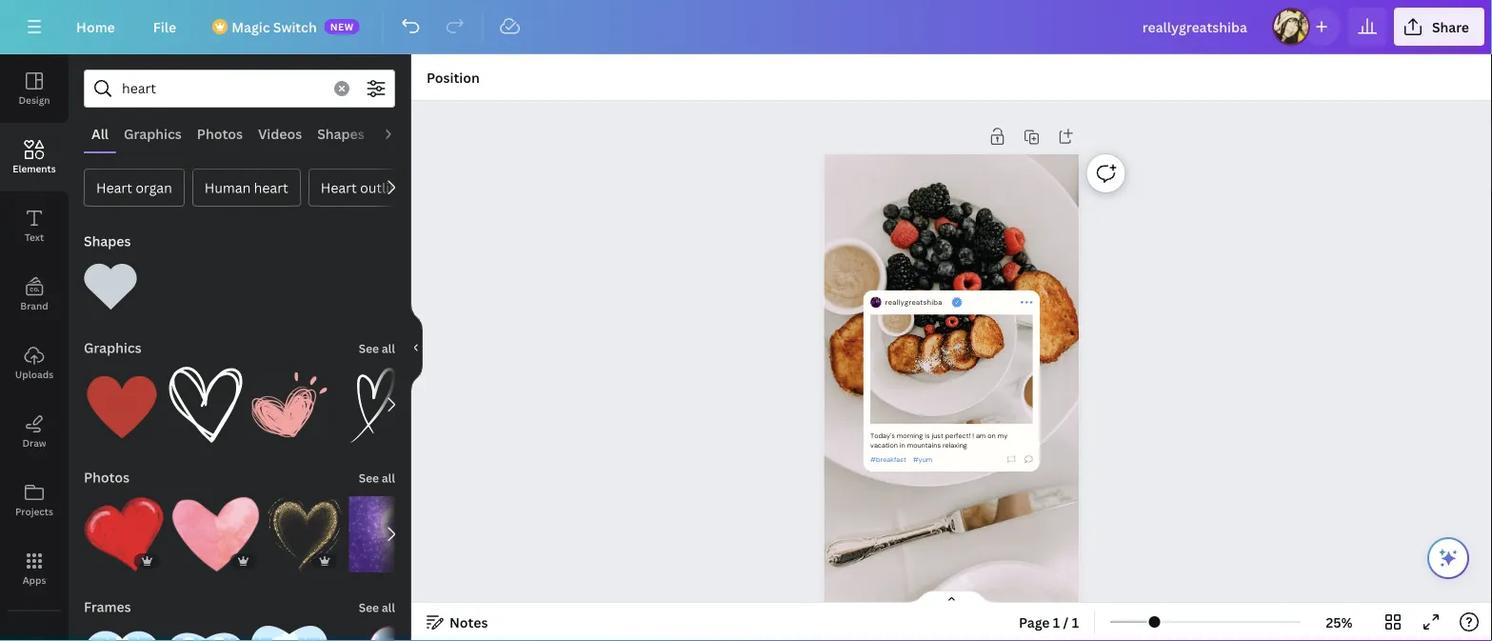Task type: locate. For each thing, give the bounding box(es) containing it.
0 horizontal spatial 1
[[1054, 613, 1061, 631]]

basic heart frame image
[[252, 626, 328, 641]]

heart image
[[84, 260, 137, 313]]

videos
[[258, 124, 302, 142]]

Search elements search field
[[122, 70, 323, 107]]

shapes
[[317, 124, 365, 142], [84, 232, 131, 250]]

0 horizontal spatial photos
[[84, 468, 130, 486]]

photos button down red heart shape image
[[82, 458, 132, 496]]

gold heart image
[[268, 496, 342, 573]]

see down beautiful glowing love heart shape abstract light particles sparkle - abstract background texture 'image'
[[359, 600, 379, 615]]

all button
[[84, 115, 116, 151]]

1 heart frame image from the left
[[84, 626, 160, 641]]

audio button
[[372, 115, 426, 151]]

3 see all from the top
[[359, 600, 395, 615]]

file
[[153, 18, 176, 36]]

audio
[[380, 124, 418, 142]]

0 horizontal spatial heart
[[96, 179, 132, 197]]

notes
[[450, 613, 488, 631]]

human
[[205, 179, 251, 197]]

2 vertical spatial see all button
[[357, 588, 397, 626]]

see all button
[[357, 329, 397, 367], [357, 458, 397, 496], [357, 588, 397, 626]]

draw button
[[0, 397, 69, 466]]

brand button
[[0, 260, 69, 329]]

see all left hide 'image'
[[359, 341, 395, 356]]

projects
[[15, 505, 53, 518]]

heart frame image
[[84, 626, 160, 641], [335, 626, 412, 641]]

heart frame image down 'frames'
[[84, 626, 160, 641]]

heart organ button
[[84, 169, 185, 207]]

1 right /
[[1072, 613, 1079, 631]]

1 see all from the top
[[359, 341, 395, 356]]

shapes up heart image
[[84, 232, 131, 250]]

1 heart from the left
[[96, 179, 132, 197]]

frames button
[[82, 588, 133, 626]]

page
[[1019, 613, 1050, 631]]

all
[[382, 341, 395, 356], [382, 470, 395, 486], [382, 600, 395, 615]]

text button
[[0, 191, 69, 260]]

shapes left audio
[[317, 124, 365, 142]]

2 all from the top
[[382, 470, 395, 486]]

i
[[973, 431, 975, 440]]

heart left outline
[[321, 179, 357, 197]]

videos button
[[251, 115, 310, 151]]

see for photos
[[359, 470, 379, 486]]

projects button
[[0, 466, 69, 534]]

see all left notes button
[[359, 600, 395, 615]]

see all button left hide 'image'
[[357, 329, 397, 367]]

1 vertical spatial shapes
[[84, 232, 131, 250]]

mountains
[[908, 441, 941, 450]]

2 vertical spatial see
[[359, 600, 379, 615]]

1 vertical spatial photos button
[[82, 458, 132, 496]]

home link
[[61, 8, 130, 46]]

magic switch
[[232, 18, 317, 36]]

1 horizontal spatial shapes
[[317, 124, 365, 142]]

1 vertical spatial see
[[359, 470, 379, 486]]

1 vertical spatial see all button
[[357, 458, 397, 496]]

heart
[[254, 179, 288, 197]]

1 horizontal spatial heart frame image
[[335, 626, 412, 641]]

in
[[900, 441, 906, 450]]

1 horizontal spatial photos button
[[189, 115, 251, 151]]

all
[[91, 124, 109, 142]]

Design title text field
[[1128, 8, 1265, 46]]

2 heart from the left
[[321, 179, 357, 197]]

photos button down search elements search field
[[189, 115, 251, 151]]

1 left /
[[1054, 613, 1061, 631]]

0 vertical spatial photos
[[197, 124, 243, 142]]

3 all from the top
[[382, 600, 395, 615]]

red heart shape image
[[84, 367, 160, 443]]

see for frames
[[359, 600, 379, 615]]

just
[[932, 431, 944, 440]]

2 vertical spatial all
[[382, 600, 395, 615]]

25% button
[[1309, 607, 1371, 637]]

2 see all button from the top
[[357, 458, 397, 496]]

1
[[1054, 613, 1061, 631], [1072, 613, 1079, 631]]

text
[[25, 231, 44, 243]]

1 horizontal spatial heart
[[321, 179, 357, 197]]

see up beautiful glowing love heart shape abstract light particles sparkle - abstract background texture 'image'
[[359, 470, 379, 486]]

1 vertical spatial graphics button
[[82, 329, 143, 367]]

2 heart frame image from the left
[[335, 626, 412, 641]]

bubble image
[[1026, 456, 1033, 463]]

perfect!
[[946, 431, 971, 440]]

my
[[998, 431, 1008, 440]]

see for graphics
[[359, 341, 379, 356]]

1 vertical spatial see all
[[359, 470, 395, 486]]

heart for heart organ
[[96, 179, 132, 197]]

page 1 / 1
[[1019, 613, 1079, 631]]

3 see from the top
[[359, 600, 379, 615]]

new
[[330, 20, 354, 33]]

position
[[427, 68, 480, 86]]

side panel tab list
[[0, 54, 69, 641]]

2 1 from the left
[[1072, 613, 1079, 631]]

heart
[[96, 179, 132, 197], [321, 179, 357, 197]]

heart outline button
[[308, 169, 418, 207]]

heart outline
[[321, 179, 406, 197]]

1 horizontal spatial 1
[[1072, 613, 1079, 631]]

0 vertical spatial see all button
[[357, 329, 397, 367]]

2 see from the top
[[359, 470, 379, 486]]

photos up "red heart cutout" image
[[84, 468, 130, 486]]

magic
[[232, 18, 270, 36]]

heart left organ
[[96, 179, 132, 197]]

2 see all from the top
[[359, 470, 395, 486]]

red heart cutout image
[[84, 496, 164, 573]]

graphics button down heart image
[[82, 329, 143, 367]]

photos
[[197, 124, 243, 142], [84, 468, 130, 486]]

reallygreatshiba
[[886, 298, 943, 307]]

see all button for photos
[[357, 458, 397, 496]]

see all button left notes button
[[357, 588, 397, 626]]

heart frame image right basic heart frame image
[[335, 626, 412, 641]]

photos button
[[189, 115, 251, 151], [82, 458, 132, 496]]

frames
[[84, 598, 131, 616]]

human heart button
[[192, 169, 301, 207]]

1 1 from the left
[[1054, 613, 1061, 631]]

0 horizontal spatial heart frame image
[[84, 626, 160, 641]]

all left hide 'image'
[[382, 341, 395, 356]]

graphics right all button
[[124, 124, 182, 142]]

see all up beautiful glowing love heart shape abstract light particles sparkle - abstract background texture 'image'
[[359, 470, 395, 486]]

1 see all button from the top
[[357, 329, 397, 367]]

outline
[[360, 179, 406, 197]]

see all button right the gold heart image
[[357, 458, 397, 496]]

see
[[359, 341, 379, 356], [359, 470, 379, 486], [359, 600, 379, 615]]

all for frames
[[382, 600, 395, 615]]

hand drawn heart image
[[252, 367, 328, 443]]

0 horizontal spatial photos button
[[82, 458, 132, 496]]

0 vertical spatial shapes
[[317, 124, 365, 142]]

3 see all button from the top
[[357, 588, 397, 626]]

2 vertical spatial see all
[[359, 600, 395, 615]]

1 horizontal spatial photos
[[197, 124, 243, 142]]

see left hide 'image'
[[359, 341, 379, 356]]

switch
[[273, 18, 317, 36]]

graphics button
[[116, 115, 189, 151], [82, 329, 143, 367]]

graphics button right all
[[116, 115, 189, 151]]

show pages image
[[906, 590, 998, 605]]

all up beautiful glowing love heart shape abstract light particles sparkle - abstract background texture 'image'
[[382, 470, 395, 486]]

0 vertical spatial see all
[[359, 341, 395, 356]]

0 vertical spatial photos button
[[189, 115, 251, 151]]

all left notes button
[[382, 600, 395, 615]]

photos down search elements search field
[[197, 124, 243, 142]]

0 horizontal spatial shapes
[[84, 232, 131, 250]]

graphics
[[124, 124, 182, 142], [84, 339, 142, 357]]

1 vertical spatial all
[[382, 470, 395, 486]]

graphics up red heart shape image
[[84, 339, 142, 357]]

see all
[[359, 341, 395, 356], [359, 470, 395, 486], [359, 600, 395, 615]]

group
[[84, 249, 137, 313], [84, 355, 160, 443], [168, 355, 244, 443], [252, 355, 328, 443], [84, 485, 164, 573], [171, 485, 260, 573], [268, 485, 342, 573], [349, 496, 485, 573], [84, 614, 160, 641], [168, 614, 244, 641], [252, 614, 328, 641], [335, 626, 412, 641]]

1 see from the top
[[359, 341, 379, 356]]

0 vertical spatial see
[[359, 341, 379, 356]]

1 all from the top
[[382, 341, 395, 356]]

human heart
[[205, 179, 288, 197]]

0 vertical spatial all
[[382, 341, 395, 356]]



Task type: describe. For each thing, give the bounding box(es) containing it.
design
[[19, 93, 50, 106]]

draw
[[22, 436, 46, 449]]

25%
[[1327, 613, 1353, 631]]

share button
[[1395, 8, 1485, 46]]

organ
[[136, 179, 172, 197]]

apps button
[[0, 534, 69, 603]]

see all for frames
[[359, 600, 395, 615]]

main menu bar
[[0, 0, 1493, 54]]

heart for heart outline
[[321, 179, 357, 197]]

#yum
[[913, 455, 933, 464]]

elements
[[13, 162, 56, 175]]

see all button for graphics
[[357, 329, 397, 367]]

1 vertical spatial graphics
[[84, 339, 142, 357]]

#breakfast
[[871, 455, 907, 464]]

is
[[925, 431, 930, 440]]

pink watercolor heart image
[[171, 496, 260, 573]]

heart organ
[[96, 179, 172, 197]]

0 vertical spatial graphics button
[[116, 115, 189, 151]]

shapes inside button
[[317, 124, 365, 142]]

0 vertical spatial graphics
[[124, 124, 182, 142]]

apps
[[23, 574, 46, 586]]

shapes button
[[310, 115, 372, 151]]

refresh outline image
[[1008, 455, 1016, 463]]

today's morning is just perfect! i am on my vacation in mountains relaxing #breakfast #yum
[[871, 431, 1008, 464]]

elements button
[[0, 123, 69, 191]]

puzzle heart photo holder image
[[168, 626, 244, 641]]

morning
[[897, 431, 924, 440]]

am
[[977, 431, 987, 440]]

position button
[[419, 62, 487, 92]]

design button
[[0, 54, 69, 123]]

vacation
[[871, 441, 898, 450]]

home
[[76, 18, 115, 36]]

beautiful glowing love heart shape abstract light particles sparkle - abstract background texture image
[[349, 496, 485, 573]]

notes button
[[419, 607, 496, 637]]

canva assistant image
[[1438, 547, 1460, 570]]

all for graphics
[[382, 341, 395, 356]]

1 vertical spatial photos
[[84, 468, 130, 486]]

today's
[[871, 431, 895, 440]]

uploads
[[15, 368, 53, 381]]

on
[[988, 431, 996, 440]]

all for photos
[[382, 470, 395, 486]]

audio image
[[0, 618, 69, 641]]

see all for graphics
[[359, 341, 395, 356]]

see all for photos
[[359, 470, 395, 486]]

relaxing
[[943, 441, 968, 450]]

brand
[[20, 299, 48, 312]]

see all button for frames
[[357, 588, 397, 626]]

file button
[[138, 8, 192, 46]]

share
[[1433, 18, 1470, 36]]

uploads button
[[0, 329, 69, 397]]

/
[[1064, 613, 1069, 631]]

hide image
[[411, 302, 423, 393]]



Task type: vqa. For each thing, say whether or not it's contained in the screenshot.
See all button
yes



